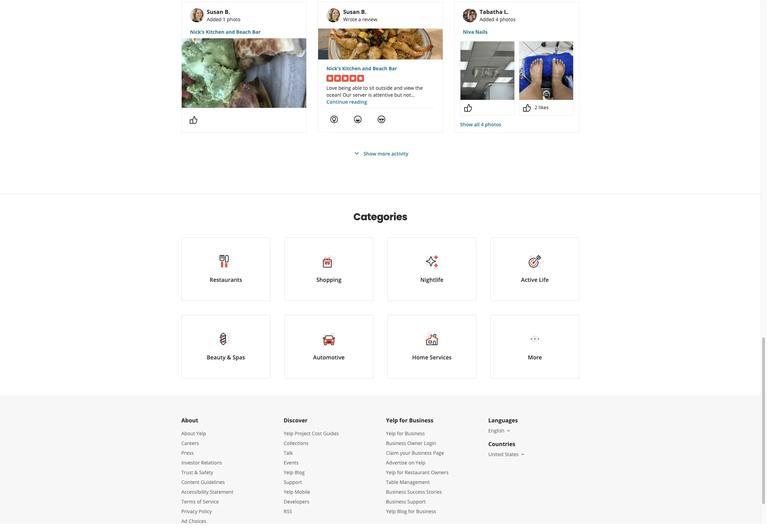 Task type: describe. For each thing, give the bounding box(es) containing it.
like feed item image for 2nd open photo lightbox
[[523, 104, 531, 112]]

rss link
[[284, 508, 292, 515]]

active life link
[[490, 237, 580, 301]]

business up yelp blog for business link
[[386, 498, 406, 505]]

stories
[[426, 489, 442, 495]]

business up yelp for business link
[[409, 417, 433, 424]]

16 chevron down v2 image
[[520, 452, 526, 457]]

0 vertical spatial bar
[[252, 29, 261, 35]]

owner
[[407, 440, 423, 447]]

business up "owner"
[[405, 430, 425, 437]]

talk
[[284, 450, 293, 456]]

photos inside tabatha l. added 4 photos
[[500, 16, 516, 23]]

likes
[[539, 104, 549, 111]]

& inside category navigation section navigation
[[227, 354, 231, 361]]

continue
[[327, 99, 348, 105]]

about for about
[[181, 417, 198, 424]]

show more activity button
[[352, 149, 408, 158]]

5 star rating image
[[327, 75, 364, 82]]

24 cool v2 image
[[377, 115, 386, 124]]

trust & safety link
[[181, 469, 213, 476]]

niva
[[463, 29, 474, 35]]

yelp project cost guides link
[[284, 430, 339, 437]]

claim
[[386, 450, 399, 456]]

guidelines
[[201, 479, 225, 486]]

service
[[203, 498, 219, 505]]

accessibility
[[181, 489, 209, 495]]

business down "owner"
[[412, 450, 432, 456]]

events
[[284, 459, 299, 466]]

a
[[358, 16, 361, 23]]

shopping link
[[284, 237, 374, 301]]

your
[[400, 450, 410, 456]]

press
[[181, 450, 194, 456]]

1 vertical spatial bar
[[389, 65, 397, 72]]

yelp for business business owner login claim your business page advertise on yelp yelp for restaurant owners table management business success stories business support yelp blog for business
[[386, 430, 449, 515]]

explore recent activity section section
[[176, 0, 585, 194]]

active
[[521, 276, 538, 284]]

about for about yelp careers press investor relations trust & safety content guidelines accessibility statement terms of service privacy policy
[[181, 430, 195, 437]]

nightlife link
[[387, 237, 477, 301]]

accessibility statement link
[[181, 489, 233, 495]]

business down stories
[[416, 508, 436, 515]]

united states button
[[488, 451, 526, 458]]

states
[[505, 451, 519, 458]]

mobile
[[295, 489, 310, 495]]

review
[[362, 16, 377, 23]]

automotive
[[313, 354, 345, 361]]

1 vertical spatial and
[[362, 65, 371, 72]]

24 chevron down v2 image
[[352, 149, 361, 158]]

1
[[223, 16, 226, 23]]

support link
[[284, 479, 302, 486]]

yelp inside about yelp careers press investor relations trust & safety content guidelines accessibility statement terms of service privacy policy
[[196, 430, 206, 437]]

investor relations link
[[181, 459, 222, 466]]

more link
[[490, 315, 580, 379]]

restaurants
[[210, 276, 242, 284]]

niva nails
[[463, 29, 488, 35]]

photo of susan b. image for susan b. added 1 photo
[[190, 8, 204, 22]]

beauty & spas
[[207, 354, 245, 361]]

investor
[[181, 459, 200, 466]]

statement
[[210, 489, 233, 495]]

nightlife
[[420, 276, 444, 284]]

services
[[430, 354, 452, 361]]

home
[[412, 354, 428, 361]]

wrote
[[343, 16, 357, 23]]

yelp up the collections link
[[284, 430, 293, 437]]

about yelp link
[[181, 430, 206, 437]]

table
[[386, 479, 398, 486]]

spas
[[233, 354, 245, 361]]

developers link
[[284, 498, 309, 505]]

restaurants link
[[181, 237, 270, 301]]

yelp down events
[[284, 469, 293, 476]]

collections link
[[284, 440, 308, 447]]

success
[[407, 489, 425, 495]]

show for show more activity
[[364, 150, 376, 157]]

for up business owner login link
[[397, 430, 404, 437]]

english button
[[488, 427, 511, 434]]

of
[[197, 498, 201, 505]]

continue reading
[[327, 99, 367, 105]]

terms
[[181, 498, 196, 505]]

advertise on yelp link
[[386, 459, 425, 466]]

support inside yelp for business business owner login claim your business page advertise on yelp yelp for restaurant owners table management business success stories business support yelp blog for business
[[407, 498, 426, 505]]

cost
[[312, 430, 322, 437]]

about yelp careers press investor relations trust & safety content guidelines accessibility statement terms of service privacy policy
[[181, 430, 233, 515]]

niva nails link
[[463, 29, 571, 36]]

added for tabatha l.
[[480, 16, 494, 23]]

show for show all 4 photos
[[460, 121, 473, 128]]

discover
[[284, 417, 308, 424]]

nick's kitchen and beach bar for the topmost nick's kitchen and beach bar link
[[190, 29, 261, 35]]

continue reading button
[[327, 99, 367, 105]]

added for susan b.
[[207, 16, 222, 23]]

susan b. added 1 photo
[[207, 8, 240, 23]]

business success stories link
[[386, 489, 442, 495]]

privacy
[[181, 508, 197, 515]]

united states
[[488, 451, 519, 458]]

yelp for business link
[[386, 430, 425, 437]]

yelp for business
[[386, 417, 433, 424]]

0 vertical spatial kitchen
[[206, 29, 224, 35]]

login
[[424, 440, 436, 447]]

owners
[[431, 469, 449, 476]]

project
[[295, 430, 311, 437]]

countries
[[488, 440, 515, 448]]

yelp down business support link
[[386, 508, 396, 515]]

& inside about yelp careers press investor relations trust & safety content guidelines accessibility statement terms of service privacy policy
[[194, 469, 198, 476]]

life
[[539, 276, 549, 284]]

blog inside yelp for business business owner login claim your business page advertise on yelp yelp for restaurant owners table management business success stories business support yelp blog for business
[[397, 508, 407, 515]]

careers
[[181, 440, 199, 447]]

talk link
[[284, 450, 293, 456]]



Task type: locate. For each thing, give the bounding box(es) containing it.
nick's kitchen and beach bar down 1
[[190, 29, 261, 35]]

photo of tabatha l. image
[[463, 8, 477, 22]]

for down advertise
[[397, 469, 404, 476]]

0 horizontal spatial susan
[[207, 8, 223, 16]]

photos
[[500, 16, 516, 23], [485, 121, 501, 128]]

24 useful v2 image
[[330, 115, 338, 124]]

0 horizontal spatial photo of susan b. image
[[190, 8, 204, 22]]

photos down l.
[[500, 16, 516, 23]]

4 right "all"
[[481, 121, 484, 128]]

0 horizontal spatial &
[[194, 469, 198, 476]]

1 vertical spatial blog
[[397, 508, 407, 515]]

for down business support link
[[408, 508, 415, 515]]

0 horizontal spatial show
[[364, 150, 376, 157]]

16 chevron down v2 image
[[506, 428, 511, 434]]

24 funny v2 image
[[354, 115, 362, 124]]

2 photo of susan b. image from the left
[[327, 8, 340, 22]]

blog down business support link
[[397, 508, 407, 515]]

2 horizontal spatial like feed item image
[[523, 104, 531, 112]]

beach for the topmost nick's kitchen and beach bar link
[[236, 29, 251, 35]]

b. inside susan b. added 1 photo
[[225, 8, 230, 16]]

0 vertical spatial nick's kitchen and beach bar
[[190, 29, 261, 35]]

and
[[226, 29, 235, 35], [362, 65, 371, 72]]

beauty & spas link
[[181, 315, 270, 379]]

support down 'yelp blog' link
[[284, 479, 302, 486]]

like feed item image
[[464, 104, 472, 112], [523, 104, 531, 112], [189, 116, 198, 124]]

yelp blog link
[[284, 469, 305, 476]]

about up about yelp link
[[181, 417, 198, 424]]

1 vertical spatial nick's
[[327, 65, 341, 72]]

yelp down support link
[[284, 489, 293, 495]]

0 vertical spatial about
[[181, 417, 198, 424]]

0 vertical spatial &
[[227, 354, 231, 361]]

1 susan from the left
[[207, 8, 223, 16]]

1 horizontal spatial kitchen
[[342, 65, 361, 72]]

1 horizontal spatial added
[[480, 16, 494, 23]]

0 horizontal spatial open photo lightbox image
[[461, 41, 514, 100]]

1 horizontal spatial blog
[[397, 508, 407, 515]]

4 down "tabatha l." link
[[496, 16, 498, 23]]

1 vertical spatial beach
[[373, 65, 387, 72]]

photo of susan b. image left the wrote
[[327, 8, 340, 22]]

rss
[[284, 508, 292, 515]]

added inside susan b. added 1 photo
[[207, 16, 222, 23]]

1 susan b. link from the left
[[207, 8, 230, 16]]

1 horizontal spatial nick's kitchen and beach bar link
[[327, 65, 434, 72]]

collections
[[284, 440, 308, 447]]

susan up the wrote
[[343, 8, 360, 16]]

show right 24 chevron down v2 image
[[364, 150, 376, 157]]

yelp up table
[[386, 469, 396, 476]]

beauty
[[207, 354, 226, 361]]

yelp mobile link
[[284, 489, 310, 495]]

2 added from the left
[[480, 16, 494, 23]]

like feed item image for first open photo lightbox from left
[[464, 104, 472, 112]]

2 open photo lightbox image from the left
[[519, 41, 573, 100]]

blog inside the yelp project cost guides collections talk events yelp blog support yelp mobile developers rss
[[295, 469, 305, 476]]

kitchen up 5 star rating image
[[342, 65, 361, 72]]

page
[[433, 450, 444, 456]]

open photo lightbox image
[[461, 41, 514, 100], [519, 41, 573, 100]]

nick's kitchen and beach bar
[[190, 29, 261, 35], [327, 65, 397, 72]]

1 b. from the left
[[225, 8, 230, 16]]

show left "all"
[[460, 121, 473, 128]]

1 vertical spatial about
[[181, 430, 195, 437]]

1 horizontal spatial open photo lightbox image
[[519, 41, 573, 100]]

0 horizontal spatial bar
[[252, 29, 261, 35]]

0 horizontal spatial nick's
[[190, 29, 205, 35]]

1 vertical spatial support
[[407, 498, 426, 505]]

and up 5 star rating image
[[362, 65, 371, 72]]

2
[[535, 104, 537, 111]]

1 horizontal spatial like feed item image
[[464, 104, 472, 112]]

added down tabatha
[[480, 16, 494, 23]]

2 susan b. link from the left
[[343, 8, 367, 16]]

1 added from the left
[[207, 16, 222, 23]]

0 vertical spatial blog
[[295, 469, 305, 476]]

show inside button
[[364, 150, 376, 157]]

1 horizontal spatial and
[[362, 65, 371, 72]]

1 horizontal spatial bar
[[389, 65, 397, 72]]

photo
[[227, 16, 240, 23]]

b.
[[225, 8, 230, 16], [361, 8, 367, 16]]

beach for the bottom nick's kitchen and beach bar link
[[373, 65, 387, 72]]

0 horizontal spatial b.
[[225, 8, 230, 16]]

nick's kitchen and beach bar for the bottom nick's kitchen and beach bar link
[[327, 65, 397, 72]]

0 horizontal spatial kitchen
[[206, 29, 224, 35]]

0 vertical spatial beach
[[236, 29, 251, 35]]

1 horizontal spatial susan
[[343, 8, 360, 16]]

blog
[[295, 469, 305, 476], [397, 508, 407, 515]]

0 horizontal spatial nick's kitchen and beach bar link
[[190, 29, 298, 36]]

press link
[[181, 450, 194, 456]]

1 horizontal spatial support
[[407, 498, 426, 505]]

1 horizontal spatial b.
[[361, 8, 367, 16]]

0 horizontal spatial blog
[[295, 469, 305, 476]]

& left spas
[[227, 354, 231, 361]]

0 vertical spatial nick's
[[190, 29, 205, 35]]

business
[[409, 417, 433, 424], [405, 430, 425, 437], [386, 440, 406, 447], [412, 450, 432, 456], [386, 489, 406, 495], [386, 498, 406, 505], [416, 508, 436, 515]]

susan inside "susan b. wrote a review"
[[343, 8, 360, 16]]

1 horizontal spatial show
[[460, 121, 473, 128]]

activity
[[391, 150, 408, 157]]

show inside dropdown button
[[460, 121, 473, 128]]

1 horizontal spatial nick's
[[327, 65, 341, 72]]

business owner login link
[[386, 440, 436, 447]]

table management link
[[386, 479, 430, 486]]

0 horizontal spatial support
[[284, 479, 302, 486]]

all
[[474, 121, 480, 128]]

privacy policy link
[[181, 508, 212, 515]]

& right trust
[[194, 469, 198, 476]]

nick's
[[190, 29, 205, 35], [327, 65, 341, 72]]

photo of susan b. image for susan b. wrote a review
[[327, 8, 340, 22]]

yelp up yelp for business link
[[386, 417, 398, 424]]

1 vertical spatial nick's kitchen and beach bar
[[327, 65, 397, 72]]

4
[[496, 16, 498, 23], [481, 121, 484, 128]]

b. inside "susan b. wrote a review"
[[361, 8, 367, 16]]

relations
[[201, 459, 222, 466]]

0 horizontal spatial susan b. link
[[207, 8, 230, 16]]

english
[[488, 427, 505, 434]]

yelp right "on"
[[416, 459, 425, 466]]

b. for susan b. wrote a review
[[361, 8, 367, 16]]

1 vertical spatial kitchen
[[342, 65, 361, 72]]

0 horizontal spatial added
[[207, 16, 222, 23]]

bar
[[252, 29, 261, 35], [389, 65, 397, 72]]

yelp up claim
[[386, 430, 396, 437]]

1 photo of susan b. image from the left
[[190, 8, 204, 22]]

susan inside susan b. added 1 photo
[[207, 8, 223, 16]]

2 about from the top
[[181, 430, 195, 437]]

1 horizontal spatial susan b. link
[[343, 8, 367, 16]]

1 vertical spatial 4
[[481, 121, 484, 128]]

business support link
[[386, 498, 426, 505]]

show more activity
[[364, 150, 408, 157]]

show all 4 photos button
[[460, 121, 501, 128]]

0 vertical spatial nick's kitchen and beach bar link
[[190, 29, 298, 36]]

1 horizontal spatial &
[[227, 354, 231, 361]]

1 vertical spatial photos
[[485, 121, 501, 128]]

b. up 1
[[225, 8, 230, 16]]

policy
[[199, 508, 212, 515]]

0 horizontal spatial and
[[226, 29, 235, 35]]

active life
[[521, 276, 549, 284]]

0 horizontal spatial like feed item image
[[189, 116, 198, 124]]

developers
[[284, 498, 309, 505]]

united
[[488, 451, 504, 458]]

susan b. link up the wrote
[[343, 8, 367, 16]]

susan b. wrote a review
[[343, 8, 377, 23]]

guides
[[323, 430, 339, 437]]

tabatha l. link
[[480, 8, 509, 16]]

1 horizontal spatial 4
[[496, 16, 498, 23]]

photo of susan b. image
[[190, 8, 204, 22], [327, 8, 340, 22]]

yelp blog for business link
[[386, 508, 436, 515]]

events link
[[284, 459, 299, 466]]

reading
[[349, 99, 367, 105]]

1 about from the top
[[181, 417, 198, 424]]

home services
[[412, 354, 452, 361]]

nick's kitchen and beach bar up 5 star rating image
[[327, 65, 397, 72]]

susan b. link for susan b. wrote a review
[[343, 8, 367, 16]]

business up claim
[[386, 440, 406, 447]]

b. up review
[[361, 8, 367, 16]]

support down success
[[407, 498, 426, 505]]

nick's kitchen and beach bar link
[[190, 29, 298, 36], [327, 65, 434, 72]]

1 horizontal spatial nick's kitchen and beach bar
[[327, 65, 397, 72]]

advertise
[[386, 459, 407, 466]]

yelp up careers on the bottom
[[196, 430, 206, 437]]

yelp
[[386, 417, 398, 424], [196, 430, 206, 437], [284, 430, 293, 437], [386, 430, 396, 437], [416, 459, 425, 466], [284, 469, 293, 476], [386, 469, 396, 476], [284, 489, 293, 495], [386, 508, 396, 515]]

more
[[528, 354, 542, 361]]

0 vertical spatial and
[[226, 29, 235, 35]]

added left 1
[[207, 16, 222, 23]]

susan up 1
[[207, 8, 223, 16]]

claim your business page link
[[386, 450, 444, 456]]

2 susan from the left
[[343, 8, 360, 16]]

susan
[[207, 8, 223, 16], [343, 8, 360, 16]]

4 inside dropdown button
[[481, 121, 484, 128]]

about inside about yelp careers press investor relations trust & safety content guidelines accessibility statement terms of service privacy policy
[[181, 430, 195, 437]]

languages
[[488, 417, 518, 424]]

category navigation section navigation
[[174, 194, 587, 395]]

0 horizontal spatial 4
[[481, 121, 484, 128]]

1 horizontal spatial beach
[[373, 65, 387, 72]]

0 vertical spatial 4
[[496, 16, 498, 23]]

photos right "all"
[[485, 121, 501, 128]]

home services link
[[387, 315, 477, 379]]

and down photo
[[226, 29, 235, 35]]

blog up support link
[[295, 469, 305, 476]]

0 vertical spatial show
[[460, 121, 473, 128]]

b. for susan b. added 1 photo
[[225, 8, 230, 16]]

susan b. link for susan b. added 1 photo
[[207, 8, 230, 16]]

susan for susan b. wrote a review
[[343, 8, 360, 16]]

show all 4 photos
[[460, 121, 501, 128]]

2 b. from the left
[[361, 8, 367, 16]]

1 horizontal spatial photo of susan b. image
[[327, 8, 340, 22]]

1 vertical spatial show
[[364, 150, 376, 157]]

2 likes
[[535, 104, 549, 111]]

content guidelines link
[[181, 479, 225, 486]]

1 vertical spatial &
[[194, 469, 198, 476]]

added inside tabatha l. added 4 photos
[[480, 16, 494, 23]]

safety
[[199, 469, 213, 476]]

0 horizontal spatial beach
[[236, 29, 251, 35]]

susan b. link up 1
[[207, 8, 230, 16]]

tabatha l. added 4 photos
[[480, 8, 516, 23]]

photo of susan b. image left susan b. added 1 photo
[[190, 8, 204, 22]]

susan b. link
[[207, 8, 230, 16], [343, 8, 367, 16]]

about up careers on the bottom
[[181, 430, 195, 437]]

4 inside tabatha l. added 4 photos
[[496, 16, 498, 23]]

susan for susan b. added 1 photo
[[207, 8, 223, 16]]

beach
[[236, 29, 251, 35], [373, 65, 387, 72]]

1 open photo lightbox image from the left
[[461, 41, 514, 100]]

0 horizontal spatial nick's kitchen and beach bar
[[190, 29, 261, 35]]

careers link
[[181, 440, 199, 447]]

1 vertical spatial nick's kitchen and beach bar link
[[327, 65, 434, 72]]

0 vertical spatial photos
[[500, 16, 516, 23]]

for up yelp for business link
[[399, 417, 408, 424]]

content
[[181, 479, 200, 486]]

support inside the yelp project cost guides collections talk events yelp blog support yelp mobile developers rss
[[284, 479, 302, 486]]

photos inside dropdown button
[[485, 121, 501, 128]]

automotive link
[[284, 315, 374, 379]]

0 vertical spatial support
[[284, 479, 302, 486]]

business down table
[[386, 489, 406, 495]]

kitchen down 1
[[206, 29, 224, 35]]



Task type: vqa. For each thing, say whether or not it's contained in the screenshot.
second Open photo lightbox
yes



